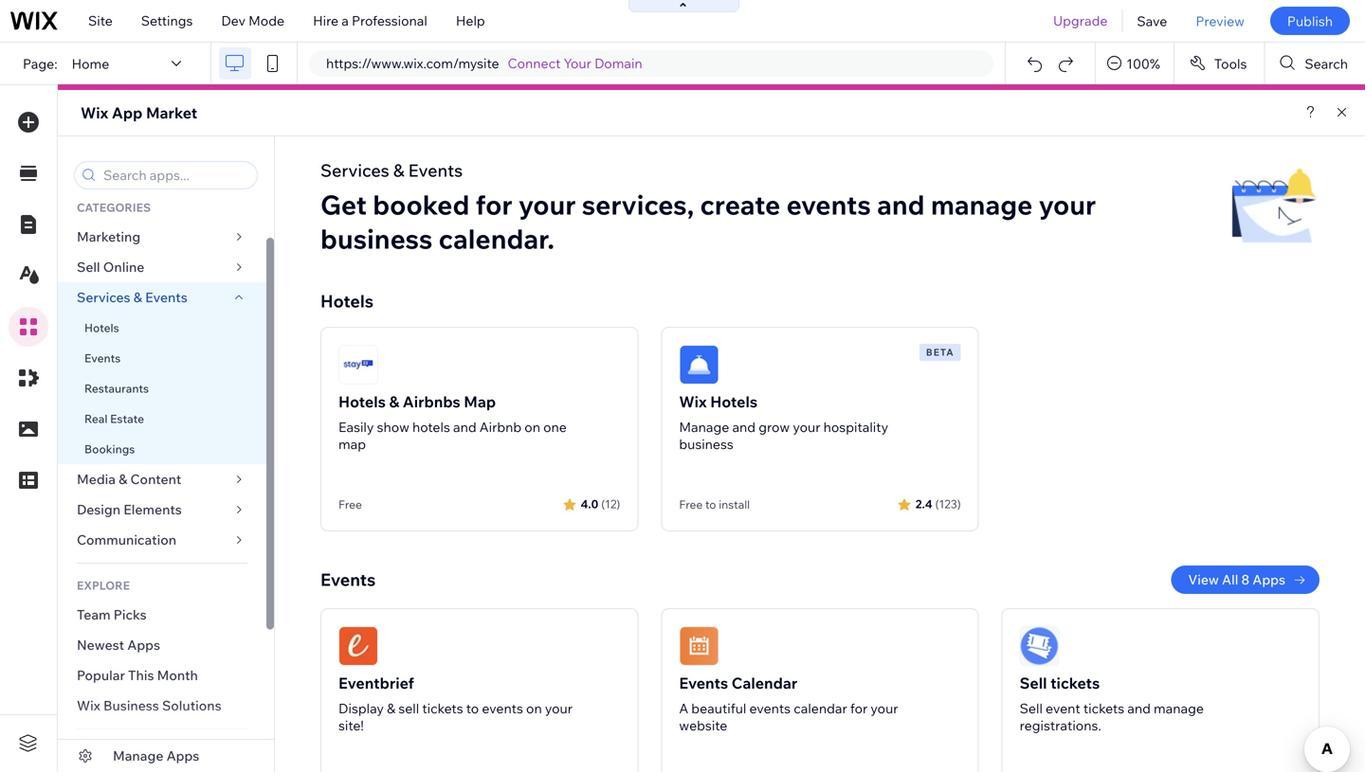 Task type: vqa. For each thing, say whether or not it's contained in the screenshot.
pages to the bottom
no



Task type: locate. For each thing, give the bounding box(es) containing it.
free left the install
[[679, 498, 703, 512]]

eventbrief display & sell tickets to events on your site!
[[338, 674, 573, 734]]

events up the booked
[[408, 160, 463, 181]]

communication
[[77, 532, 179, 548]]

1 vertical spatial sell
[[1020, 674, 1047, 693]]

team picks link
[[58, 600, 266, 630]]

hotels down services & events
[[84, 321, 119, 335]]

1 horizontal spatial free
[[679, 498, 703, 512]]

& for media & content
[[119, 471, 127, 488]]

services inside services & events get booked for your services, create events and manage your business calendar.
[[320, 160, 389, 181]]

help
[[456, 12, 485, 29]]

& for hotels & airbnbs map easily show hotels and airbnb on one map
[[389, 392, 399, 411]]

apps for newest apps
[[127, 637, 160, 654]]

events
[[408, 160, 463, 181], [145, 289, 187, 306], [84, 351, 121, 365], [320, 569, 376, 591], [679, 674, 728, 693]]

events inside services & events get booked for your services, create events and manage your business calendar.
[[786, 188, 871, 221]]

calendar.
[[439, 222, 555, 255]]

1 vertical spatial apps
[[127, 637, 160, 654]]

view all 8 apps link
[[1171, 566, 1320, 594]]

manage
[[931, 188, 1033, 221], [1154, 701, 1204, 717]]

on
[[525, 419, 540, 436], [526, 701, 542, 717]]

bookings link
[[58, 434, 266, 465]]

sell down sell tickets logo
[[1020, 674, 1047, 693]]

services
[[320, 160, 389, 181], [77, 289, 130, 306]]

apps right 8
[[1253, 572, 1285, 588]]

(123)
[[935, 497, 961, 511]]

8
[[1241, 572, 1250, 588]]

upgrade
[[1053, 12, 1108, 29]]

1 free from the left
[[338, 498, 362, 512]]

newest
[[77, 637, 124, 654]]

services,
[[582, 188, 694, 221]]

free
[[338, 498, 362, 512], [679, 498, 703, 512]]

hotels up easily
[[338, 392, 386, 411]]

for up calendar.
[[476, 188, 513, 221]]

events calendar a beautiful events calendar for your website
[[679, 674, 898, 734]]

& for services & events
[[133, 289, 142, 306]]

sell tickets logo image
[[1020, 627, 1060, 666]]

services for services & events
[[77, 289, 130, 306]]

popular this month
[[77, 667, 198, 684]]

events inside events calendar a beautiful events calendar for your website
[[679, 674, 728, 693]]

wix
[[81, 103, 108, 122], [679, 392, 707, 411], [77, 698, 100, 714]]

sell
[[398, 701, 419, 717]]

0 horizontal spatial free
[[338, 498, 362, 512]]

tickets right the sell
[[422, 701, 463, 717]]

apps inside manage apps button
[[166, 748, 199, 765]]

2.4
[[915, 497, 932, 511]]

2 free from the left
[[679, 498, 703, 512]]

manage inside services & events get booked for your services, create events and manage your business calendar.
[[931, 188, 1033, 221]]

hotels & airbnbs map logo image
[[338, 345, 378, 385]]

1 vertical spatial on
[[526, 701, 542, 717]]

tickets inside eventbrief display & sell tickets to events on your site!
[[422, 701, 463, 717]]

0 vertical spatial wix
[[81, 103, 108, 122]]

0 vertical spatial for
[[476, 188, 513, 221]]

and inside hotels & airbnbs map easily show hotels and airbnb on one map
[[453, 419, 476, 436]]

events inside eventbrief display & sell tickets to events on your site!
[[482, 701, 523, 717]]

save button
[[1123, 0, 1181, 42]]

sell for tickets
[[1020, 674, 1047, 693]]

for right calendar
[[850, 701, 868, 717]]

wix hotels logo image
[[679, 345, 719, 385]]

0 horizontal spatial services
[[77, 289, 130, 306]]

0 vertical spatial apps
[[1253, 572, 1285, 588]]

1 horizontal spatial to
[[705, 498, 716, 512]]

month
[[157, 667, 198, 684]]

apps inside newest apps link
[[127, 637, 160, 654]]

market
[[146, 103, 197, 122]]

search
[[1305, 55, 1348, 72]]

newest apps link
[[58, 630, 266, 661]]

business up free to install
[[679, 436, 734, 453]]

1 horizontal spatial services
[[320, 160, 389, 181]]

services up 'get'
[[320, 160, 389, 181]]

1 horizontal spatial manage
[[1154, 701, 1204, 717]]

2 vertical spatial sell
[[1020, 701, 1043, 717]]

help
[[129, 745, 158, 759]]

0 horizontal spatial apps
[[127, 637, 160, 654]]

design elements
[[77, 501, 182, 518]]

4.0 (12)
[[581, 497, 620, 511]]

sell online link
[[58, 252, 266, 282]]

https://www.wix.com/mysite connect your domain
[[326, 55, 642, 72]]

you
[[161, 745, 186, 759]]

2 vertical spatial apps
[[166, 748, 199, 765]]

real
[[84, 412, 108, 426]]

0 horizontal spatial manage
[[113, 748, 163, 765]]

your inside eventbrief display & sell tickets to events on your site!
[[545, 701, 573, 717]]

0 vertical spatial on
[[525, 419, 540, 436]]

2 horizontal spatial apps
[[1253, 572, 1285, 588]]

free down map
[[338, 498, 362, 512]]

for
[[476, 188, 513, 221], [850, 701, 868, 717]]

airbnbs
[[403, 392, 460, 411]]

Search apps... field
[[98, 162, 251, 189]]

0 vertical spatial services
[[320, 160, 389, 181]]

wix left app at the top of the page
[[81, 103, 108, 122]]

hotels
[[412, 419, 450, 436]]

events
[[786, 188, 871, 221], [482, 701, 523, 717], [749, 701, 791, 717]]

tools
[[1214, 55, 1247, 72]]

0 horizontal spatial manage
[[931, 188, 1033, 221]]

& down the online
[[133, 289, 142, 306]]

& inside services & events get booked for your services, create events and manage your business calendar.
[[393, 160, 404, 181]]

& left the sell
[[387, 701, 396, 717]]

1 horizontal spatial apps
[[166, 748, 199, 765]]

to left the install
[[705, 498, 716, 512]]

1 vertical spatial wix
[[679, 392, 707, 411]]

dev mode
[[221, 12, 284, 29]]

services & events
[[77, 289, 187, 306]]

1 horizontal spatial business
[[679, 436, 734, 453]]

1 horizontal spatial manage
[[679, 419, 729, 436]]

events down calendar
[[749, 701, 791, 717]]

to
[[110, 745, 126, 759]]

wix down the wix hotels logo
[[679, 392, 707, 411]]

1 vertical spatial services
[[77, 289, 130, 306]]

online
[[103, 259, 144, 275]]

and
[[877, 188, 925, 221], [453, 419, 476, 436], [732, 419, 756, 436], [1127, 701, 1151, 717]]

and inside services & events get booked for your services, create events and manage your business calendar.
[[877, 188, 925, 221]]

to inside eventbrief display & sell tickets to events on your site!
[[466, 701, 479, 717]]

tickets for eventbrief
[[422, 701, 463, 717]]

& up the booked
[[393, 160, 404, 181]]

& up show
[[389, 392, 399, 411]]

0 horizontal spatial business
[[320, 222, 433, 255]]

events calendar logo image
[[679, 627, 719, 666]]

1 vertical spatial manage
[[1154, 701, 1204, 717]]

restaurants
[[84, 382, 149, 396]]

events right the sell
[[482, 701, 523, 717]]

events right create
[[786, 188, 871, 221]]

wix app market
[[81, 103, 197, 122]]

design elements link
[[58, 495, 266, 525]]

0 vertical spatial manage
[[679, 419, 729, 436]]

apps inside the view all 8 apps link
[[1253, 572, 1285, 588]]

& for services & events get booked for your services, create events and manage your business calendar.
[[393, 160, 404, 181]]

dev
[[221, 12, 246, 29]]

easily
[[338, 419, 374, 436]]

tickets for sell
[[1083, 701, 1124, 717]]

a
[[342, 12, 349, 29]]

0 vertical spatial manage
[[931, 188, 1033, 221]]

events up beautiful
[[679, 674, 728, 693]]

hotels inside wix hotels manage and grow your hospitality business
[[710, 392, 758, 411]]

1 vertical spatial to
[[466, 701, 479, 717]]

professional
[[352, 12, 427, 29]]

wix inside wix hotels manage and grow your hospitality business
[[679, 392, 707, 411]]

restaurants link
[[58, 374, 266, 404]]

manage inside button
[[113, 748, 163, 765]]

mode
[[248, 12, 284, 29]]

& right media
[[119, 471, 127, 488]]

solutions
[[162, 698, 221, 714]]

tickets right event
[[1083, 701, 1124, 717]]

hotels
[[320, 291, 374, 312], [84, 321, 119, 335], [338, 392, 386, 411], [710, 392, 758, 411]]

1 vertical spatial manage
[[113, 748, 163, 765]]

sell inside the sell online link
[[77, 259, 100, 275]]

hotels up hotels & airbnbs map logo
[[320, 291, 374, 312]]

to right the sell
[[466, 701, 479, 717]]

a
[[679, 701, 688, 717]]

1 vertical spatial business
[[679, 436, 734, 453]]

wix for wix hotels manage and grow your hospitality business
[[679, 392, 707, 411]]

wix down popular
[[77, 698, 100, 714]]

your
[[518, 188, 576, 221], [1039, 188, 1096, 221], [793, 419, 820, 436], [545, 701, 573, 717], [871, 701, 898, 717]]

apps right help
[[166, 748, 199, 765]]

wix for wix app market
[[81, 103, 108, 122]]

apps up the this
[[127, 637, 160, 654]]

business down 'get'
[[320, 222, 433, 255]]

business
[[320, 222, 433, 255], [679, 436, 734, 453]]

sell tickets sell event tickets and manage registrations.
[[1020, 674, 1204, 734]]

services down the 'sell online' on the top of the page
[[77, 289, 130, 306]]

&
[[393, 160, 404, 181], [133, 289, 142, 306], [389, 392, 399, 411], [119, 471, 127, 488], [387, 701, 396, 717]]

show
[[377, 419, 409, 436]]

0 vertical spatial business
[[320, 222, 433, 255]]

hospitality
[[823, 419, 888, 436]]

0 vertical spatial sell
[[77, 259, 100, 275]]

& inside hotels & airbnbs map easily show hotels and airbnb on one map
[[389, 392, 399, 411]]

1 vertical spatial for
[[850, 701, 868, 717]]

preview
[[1196, 13, 1245, 29]]

0 horizontal spatial to
[[466, 701, 479, 717]]

sell left event
[[1020, 701, 1043, 717]]

hotels down the wix hotels logo
[[710, 392, 758, 411]]

1 horizontal spatial for
[[850, 701, 868, 717]]

2.4 (123)
[[915, 497, 961, 511]]

0 horizontal spatial for
[[476, 188, 513, 221]]

tickets
[[1050, 674, 1100, 693], [422, 701, 463, 717], [1083, 701, 1124, 717]]

airbnb
[[479, 419, 522, 436]]

business inside wix hotels manage and grow your hospitality business
[[679, 436, 734, 453]]

this
[[128, 667, 154, 684]]

sell left the online
[[77, 259, 100, 275]]

2 vertical spatial wix
[[77, 698, 100, 714]]



Task type: describe. For each thing, give the bounding box(es) containing it.
your inside wix hotels manage and grow your hospitality business
[[793, 419, 820, 436]]

apps to help you
[[77, 745, 186, 759]]

wix business solutions link
[[58, 691, 266, 721]]

and inside wix hotels manage and grow your hospitality business
[[732, 419, 756, 436]]

for inside events calendar a beautiful events calendar for your website
[[850, 701, 868, 717]]

publish
[[1287, 13, 1333, 29]]

hotels link
[[58, 313, 266, 343]]

your
[[564, 55, 591, 72]]

connect
[[508, 55, 561, 72]]

media
[[77, 471, 116, 488]]

events inside services & events get booked for your services, create events and manage your business calendar.
[[408, 160, 463, 181]]

event
[[1046, 701, 1080, 717]]

manage inside wix hotels manage and grow your hospitality business
[[679, 419, 729, 436]]

free for free to install
[[679, 498, 703, 512]]

newest apps
[[77, 637, 160, 654]]

100% button
[[1096, 43, 1173, 84]]

grow
[[759, 419, 790, 436]]

team picks
[[77, 607, 147, 623]]

publish button
[[1270, 7, 1350, 35]]

one
[[543, 419, 567, 436]]

hire a professional
[[313, 12, 427, 29]]

for inside services & events get booked for your services, create events and manage your business calendar.
[[476, 188, 513, 221]]

view all 8 apps
[[1188, 572, 1285, 588]]

eventbrief
[[338, 674, 414, 693]]

media & content link
[[58, 465, 266, 495]]

eventbrief logo image
[[338, 627, 378, 666]]

apps for manage apps
[[166, 748, 199, 765]]

team
[[77, 607, 111, 623]]

hotels inside hotels & airbnbs map easily show hotels and airbnb on one map
[[338, 392, 386, 411]]

manage apps button
[[58, 740, 274, 773]]

manage inside sell tickets sell event tickets and manage registrations.
[[1154, 701, 1204, 717]]

all
[[1222, 572, 1238, 588]]

business inside services & events get booked for your services, create events and manage your business calendar.
[[320, 222, 433, 255]]

beautiful
[[691, 701, 746, 717]]

bookings
[[84, 442, 135, 456]]

free to install
[[679, 498, 750, 512]]

services for services & events get booked for your services, create events and manage your business calendar.
[[320, 160, 389, 181]]

home
[[72, 55, 109, 72]]

view
[[1188, 572, 1219, 588]]

app
[[112, 103, 143, 122]]

display
[[338, 701, 384, 717]]

tools button
[[1174, 43, 1264, 84]]

events up restaurants
[[84, 351, 121, 365]]

site!
[[338, 718, 364, 734]]

get
[[320, 188, 367, 221]]

100%
[[1126, 55, 1160, 72]]

settings
[[141, 12, 193, 29]]

marketing
[[77, 228, 140, 245]]

events inside events calendar a beautiful events calendar for your website
[[749, 701, 791, 717]]

registrations.
[[1020, 718, 1101, 734]]

wix for wix business solutions
[[77, 698, 100, 714]]

real estate link
[[58, 404, 266, 434]]

elements
[[123, 501, 182, 518]]

explore
[[77, 579, 130, 593]]

real estate
[[84, 412, 144, 426]]

popular
[[77, 667, 125, 684]]

apps
[[77, 745, 108, 759]]

on inside eventbrief display & sell tickets to events on your site!
[[526, 701, 542, 717]]

hotels inside hotels link
[[84, 321, 119, 335]]

0 vertical spatial to
[[705, 498, 716, 512]]

communication link
[[58, 525, 266, 556]]

preview button
[[1181, 0, 1259, 42]]

4.0
[[581, 497, 598, 511]]

create
[[700, 188, 781, 221]]

tickets up event
[[1050, 674, 1100, 693]]

wix business solutions
[[77, 698, 221, 714]]

marketing link
[[58, 222, 266, 252]]

content
[[130, 471, 181, 488]]

your inside events calendar a beautiful events calendar for your website
[[871, 701, 898, 717]]

events down the sell online link on the top of page
[[145, 289, 187, 306]]

install
[[719, 498, 750, 512]]

beta
[[926, 346, 954, 358]]

on inside hotels & airbnbs map easily show hotels and airbnb on one map
[[525, 419, 540, 436]]

estate
[[110, 412, 144, 426]]

picks
[[114, 607, 147, 623]]

search button
[[1265, 43, 1365, 84]]

& inside eventbrief display & sell tickets to events on your site!
[[387, 701, 396, 717]]

booked
[[373, 188, 470, 221]]

hotels & airbnbs map easily show hotels and airbnb on one map
[[338, 392, 567, 453]]

manage apps
[[113, 748, 199, 765]]

services & events get booked for your services, create events and manage your business calendar.
[[320, 160, 1096, 255]]

sell for online
[[77, 259, 100, 275]]

hire
[[313, 12, 339, 29]]

map
[[464, 392, 496, 411]]

events link
[[58, 343, 266, 374]]

calendar
[[732, 674, 798, 693]]

map
[[338, 436, 366, 453]]

free for free
[[338, 498, 362, 512]]

and inside sell tickets sell event tickets and manage registrations.
[[1127, 701, 1151, 717]]

events up eventbrief logo
[[320, 569, 376, 591]]

categories
[[77, 200, 151, 215]]

media & content
[[77, 471, 181, 488]]

sell online
[[77, 259, 144, 275]]

wix hotels manage and grow your hospitality business
[[679, 392, 888, 453]]

save
[[1137, 13, 1167, 29]]



